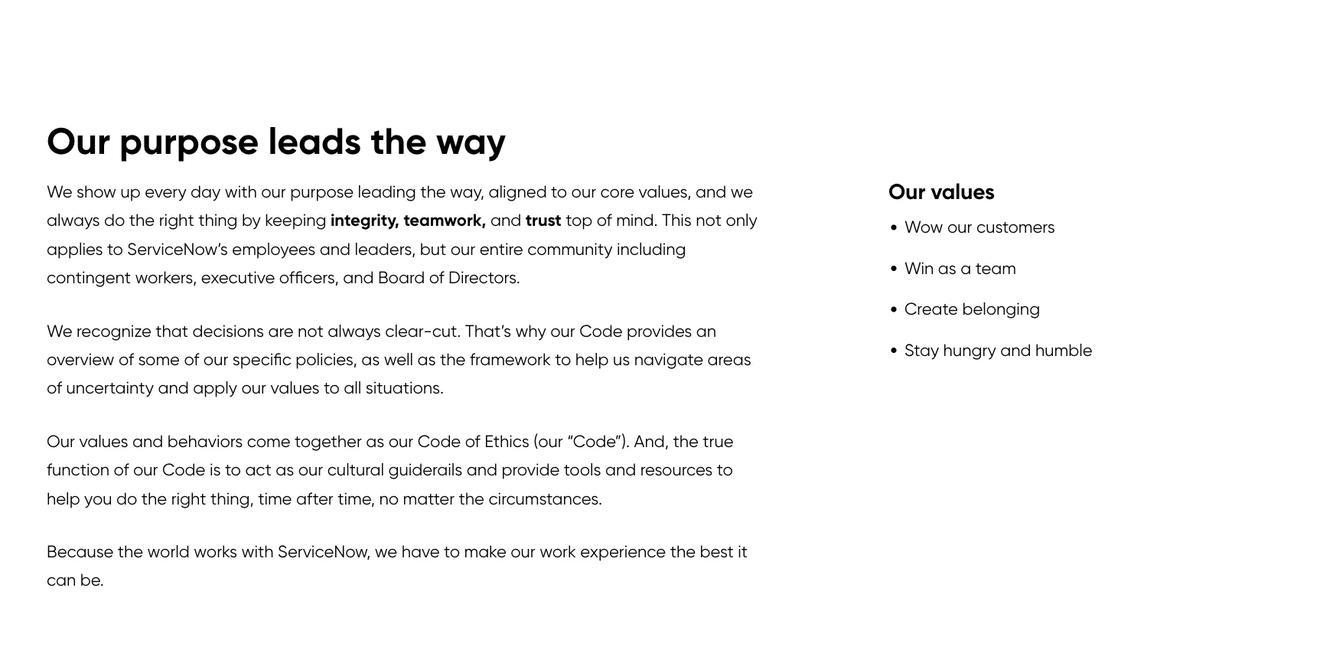 Task type: describe. For each thing, give the bounding box(es) containing it.
right inside our values and behaviors come together as our code of ethics (our "code"). and, the true function of our code is to act as our cultural guiderails and provide tools and resources to help you do the right thing, time after time, no matter the circumstances.
[[171, 488, 206, 509]]

values for our values
[[931, 178, 995, 205]]

time,
[[338, 488, 375, 509]]

recognize
[[77, 321, 151, 341]]

this
[[662, 210, 692, 231]]

decisions
[[193, 321, 264, 341]]

tools
[[564, 460, 601, 480]]

matter
[[403, 488, 455, 509]]

workers,
[[135, 268, 197, 288]]

top
[[566, 210, 593, 231]]

the left best
[[670, 542, 696, 562]]

clear-
[[385, 321, 432, 341]]

create
[[905, 299, 959, 319]]

we show up every day with our purpose leading the way, aligned to our core values, and we always do the right thing by keeping
[[47, 182, 753, 231]]

but
[[420, 239, 447, 259]]

we inside because the world works with servicenow, we have to make our work experience the best it can be.
[[375, 542, 398, 562]]

come
[[247, 431, 291, 451]]

we for we recognize that decisions are not always clear-cut. that's why our code provides an overview of some of our specific policies, as well as the framework to help us navigate areas of uncertainty and apply our values to all situations.
[[47, 321, 72, 341]]

uncertainty
[[66, 378, 154, 398]]

of down overview
[[47, 378, 62, 398]]

win
[[905, 258, 934, 278]]

the inside we recognize that decisions are not always clear-cut. that's why our code provides an overview of some of our specific policies, as well as the framework to help us navigate areas of uncertainty and apply our values to all situations.
[[440, 349, 466, 370]]

together
[[295, 431, 362, 451]]

integrity, teamwork, and trust
[[331, 210, 562, 231]]

work
[[540, 542, 576, 562]]

teamwork,
[[404, 210, 486, 231]]

day
[[191, 182, 221, 202]]

only
[[726, 210, 758, 231]]

policies,
[[296, 349, 357, 370]]

to right framework
[[555, 349, 571, 370]]

"code").
[[567, 431, 630, 451]]

and down belonging
[[1001, 340, 1032, 360]]

navigate
[[634, 349, 704, 370]]

to inside because the world works with servicenow, we have to make our work experience the best it can be.
[[444, 542, 460, 562]]

you
[[84, 488, 112, 509]]

to right is
[[225, 460, 241, 480]]

mind.
[[616, 210, 658, 231]]

do inside our values and behaviors come together as our code of ethics (our "code"). and, the true function of our code is to act as our cultural guiderails and provide tools and resources to help you do the right thing, time after time, no matter the circumstances.
[[116, 488, 137, 509]]

situations.
[[366, 378, 444, 398]]

values inside we recognize that decisions are not always clear-cut. that's why our code provides an overview of some of our specific policies, as well as the framework to help us navigate areas of uncertainty and apply our values to all situations.
[[271, 378, 320, 398]]

the right matter at the left of the page
[[459, 488, 485, 509]]

guiderails
[[389, 460, 463, 480]]

of down but
[[429, 268, 445, 288]]

wow
[[905, 217, 944, 238]]

our up apply
[[204, 349, 228, 370]]

entire
[[480, 239, 523, 259]]

contingent
[[47, 268, 131, 288]]

our inside because the world works with servicenow, we have to make our work experience the best it can be.
[[511, 542, 536, 562]]

board
[[378, 268, 425, 288]]

and,
[[634, 431, 669, 451]]

leaders,
[[355, 239, 416, 259]]

as left "well"
[[362, 349, 380, 370]]

a
[[961, 258, 972, 278]]

our inside top of mind. this not only applies to servicenow's employees and leaders, but our entire community including contingent workers, executive officers, and board of directors.
[[451, 239, 476, 259]]

the up leading
[[371, 118, 427, 165]]

to down true on the right of the page
[[717, 460, 733, 480]]

trust
[[526, 210, 562, 231]]

0 vertical spatial purpose
[[119, 118, 259, 165]]

officers,
[[279, 268, 339, 288]]

our for our purpose leads the way
[[47, 118, 110, 165]]

provides
[[627, 321, 692, 341]]

win as a team
[[905, 258, 1017, 278]]

specific
[[233, 349, 292, 370]]

humble
[[1036, 340, 1093, 360]]

thing,
[[211, 488, 254, 509]]

customers
[[977, 217, 1056, 238]]

our right function
[[133, 460, 158, 480]]

not inside top of mind. this not only applies to servicenow's employees and leaders, but our entire community including contingent workers, executive officers, and board of directors.
[[696, 210, 722, 231]]

framework
[[470, 349, 551, 370]]

code inside we recognize that decisions are not always clear-cut. that's why our code provides an overview of some of our specific policies, as well as the framework to help us navigate areas of uncertainty and apply our values to all situations.
[[580, 321, 623, 341]]

our up keeping
[[261, 182, 286, 202]]

experience
[[581, 542, 666, 562]]

no
[[379, 488, 399, 509]]

and down the ethics
[[467, 460, 498, 480]]

leads
[[268, 118, 362, 165]]

overview
[[47, 349, 114, 370]]

areas
[[708, 349, 752, 370]]

and down leaders,
[[343, 268, 374, 288]]

we for we show up every day with our purpose leading the way, aligned to our core values, and we always do the right thing by keeping
[[47, 182, 72, 202]]

time
[[258, 488, 292, 509]]

our right wow
[[948, 217, 973, 238]]

of down recognize
[[119, 349, 134, 370]]

and inside the we show up every day with our purpose leading the way, aligned to our core values, and we always do the right thing by keeping
[[696, 182, 727, 202]]

servicenow,
[[278, 542, 371, 562]]

do inside the we show up every day with our purpose leading the way, aligned to our core values, and we always do the right thing by keeping
[[104, 210, 125, 231]]

of left the ethics
[[465, 431, 481, 451]]

works
[[194, 542, 237, 562]]

function
[[47, 460, 110, 480]]

because
[[47, 542, 114, 562]]

our for our values
[[889, 178, 926, 205]]

of right top
[[597, 210, 612, 231]]

cut.
[[432, 321, 461, 341]]

keeping
[[265, 210, 326, 231]]

create belonging
[[905, 299, 1041, 319]]

leading
[[358, 182, 416, 202]]

employees
[[232, 239, 316, 259]]

resources
[[641, 460, 713, 480]]

our down specific
[[242, 378, 266, 398]]

it
[[738, 542, 748, 562]]

stay hungry and humble
[[905, 340, 1093, 360]]

us
[[613, 349, 630, 370]]



Task type: vqa. For each thing, say whether or not it's contained in the screenshot.
Apply
yes



Task type: locate. For each thing, give the bounding box(es) containing it.
not right "are"
[[298, 321, 324, 341]]

not
[[696, 210, 722, 231], [298, 321, 324, 341]]

executive
[[201, 268, 275, 288]]

1 horizontal spatial values
[[271, 378, 320, 398]]

and left behaviors
[[132, 431, 163, 451]]

to inside top of mind. this not only applies to servicenow's employees and leaders, but our entire community including contingent workers, executive officers, and board of directors.
[[107, 239, 123, 259]]

the left the 'world'
[[118, 542, 143, 562]]

help inside we recognize that decisions are not always clear-cut. that's why our code provides an overview of some of our specific policies, as well as the framework to help us navigate areas of uncertainty and apply our values to all situations.
[[576, 349, 609, 370]]

an
[[697, 321, 717, 341]]

have
[[402, 542, 440, 562]]

our right but
[[451, 239, 476, 259]]

0 vertical spatial always
[[47, 210, 100, 231]]

community
[[528, 239, 613, 259]]

values up "wow our customers" at right
[[931, 178, 995, 205]]

with inside the we show up every day with our purpose leading the way, aligned to our core values, and we always do the right thing by keeping
[[225, 182, 257, 202]]

do right you on the bottom of page
[[116, 488, 137, 509]]

that's
[[465, 321, 511, 341]]

right inside the we show up every day with our purpose leading the way, aligned to our core values, and we always do the right thing by keeping
[[159, 210, 194, 231]]

and up entire
[[491, 210, 522, 231]]

ethics
[[485, 431, 530, 451]]

the up the 'world'
[[141, 488, 167, 509]]

the down up
[[129, 210, 155, 231]]

2 we from the top
[[47, 321, 72, 341]]

with up by
[[225, 182, 257, 202]]

code left is
[[162, 460, 206, 480]]

every
[[145, 182, 187, 202]]

show
[[77, 182, 116, 202]]

to up contingent
[[107, 239, 123, 259]]

1 vertical spatial values
[[271, 378, 320, 398]]

best
[[700, 542, 734, 562]]

as up cultural
[[366, 431, 385, 451]]

our right why
[[551, 321, 575, 341]]

values inside our values and behaviors come together as our code of ethics (our "code"). and, the true function of our code is to act as our cultural guiderails and provide tools and resources to help you do the right thing, time after time, no matter the circumstances.
[[79, 431, 128, 451]]

because the world works with servicenow, we have to make our work experience the best it can be.
[[47, 542, 748, 590]]

of right some
[[184, 349, 199, 370]]

integrity,
[[331, 210, 400, 231]]

with inside because the world works with servicenow, we have to make our work experience the best it can be.
[[242, 542, 274, 562]]

some
[[138, 349, 180, 370]]

1 vertical spatial not
[[298, 321, 324, 341]]

0 vertical spatial our
[[47, 118, 110, 165]]

of right function
[[114, 460, 129, 480]]

the up resources
[[673, 431, 699, 451]]

and
[[696, 182, 727, 202], [491, 210, 522, 231], [320, 239, 351, 259], [343, 268, 374, 288], [1001, 340, 1032, 360], [158, 378, 189, 398], [132, 431, 163, 451], [467, 460, 498, 480], [606, 460, 636, 480]]

always up policies,
[[328, 321, 381, 341]]

1 vertical spatial our
[[889, 178, 926, 205]]

core
[[601, 182, 635, 202]]

purpose inside the we show up every day with our purpose leading the way, aligned to our core values, and we always do the right thing by keeping
[[290, 182, 354, 202]]

why
[[516, 321, 546, 341]]

to inside the we show up every day with our purpose leading the way, aligned to our core values, and we always do the right thing by keeping
[[551, 182, 567, 202]]

our values and behaviors come together as our code of ethics (our "code"). and, the true function of our code is to act as our cultural guiderails and provide tools and resources to help you do the right thing, time after time, no matter the circumstances.
[[47, 431, 734, 509]]

1 horizontal spatial always
[[328, 321, 381, 341]]

always inside we recognize that decisions are not always clear-cut. that's why our code provides an overview of some of our specific policies, as well as the framework to help us navigate areas of uncertainty and apply our values to all situations.
[[328, 321, 381, 341]]

make
[[464, 542, 507, 562]]

belonging
[[963, 299, 1041, 319]]

thing
[[198, 210, 238, 231]]

up
[[121, 182, 141, 202]]

1 horizontal spatial purpose
[[290, 182, 354, 202]]

help down function
[[47, 488, 80, 509]]

our up show
[[47, 118, 110, 165]]

and down some
[[158, 378, 189, 398]]

and inside integrity, teamwork, and trust
[[491, 210, 522, 231]]

provide
[[502, 460, 560, 480]]

help
[[576, 349, 609, 370], [47, 488, 80, 509]]

help inside our values and behaviors come together as our code of ethics (our "code"). and, the true function of our code is to act as our cultural guiderails and provide tools and resources to help you do the right thing, time after time, no matter the circumstances.
[[47, 488, 80, 509]]

can
[[47, 570, 76, 590]]

values up function
[[79, 431, 128, 451]]

0 horizontal spatial not
[[298, 321, 324, 341]]

our up after
[[298, 460, 323, 480]]

our purpose leads the way
[[47, 118, 506, 165]]

not inside we recognize that decisions are not always clear-cut. that's why our code provides an overview of some of our specific policies, as well as the framework to help us navigate areas of uncertainty and apply our values to all situations.
[[298, 321, 324, 341]]

with
[[225, 182, 257, 202], [242, 542, 274, 562]]

1 vertical spatial always
[[328, 321, 381, 341]]

1 horizontal spatial we
[[731, 182, 753, 202]]

1 horizontal spatial code
[[418, 431, 461, 451]]

0 vertical spatial with
[[225, 182, 257, 202]]

do down up
[[104, 210, 125, 231]]

0 vertical spatial we
[[47, 182, 72, 202]]

0 vertical spatial we
[[731, 182, 753, 202]]

be.
[[80, 570, 104, 590]]

purpose up day
[[119, 118, 259, 165]]

1 vertical spatial help
[[47, 488, 80, 509]]

the down cut.
[[440, 349, 466, 370]]

team
[[976, 258, 1017, 278]]

and down "code").
[[606, 460, 636, 480]]

2 vertical spatial our
[[47, 431, 75, 451]]

code
[[580, 321, 623, 341], [418, 431, 461, 451], [162, 460, 206, 480]]

cultural
[[327, 460, 384, 480]]

0 vertical spatial not
[[696, 210, 722, 231]]

the up teamwork, at the left top of the page
[[420, 182, 446, 202]]

as right "well"
[[418, 349, 436, 370]]

we inside we recognize that decisions are not always clear-cut. that's why our code provides an overview of some of our specific policies, as well as the framework to help us navigate areas of uncertainty and apply our values to all situations.
[[47, 321, 72, 341]]

values down policies,
[[271, 378, 320, 398]]

values,
[[639, 182, 692, 202]]

hungry
[[944, 340, 997, 360]]

our up guiderails
[[389, 431, 414, 451]]

1 horizontal spatial not
[[696, 210, 722, 231]]

the
[[371, 118, 427, 165], [420, 182, 446, 202], [129, 210, 155, 231], [440, 349, 466, 370], [673, 431, 699, 451], [141, 488, 167, 509], [459, 488, 485, 509], [118, 542, 143, 562], [670, 542, 696, 562]]

1 vertical spatial purpose
[[290, 182, 354, 202]]

our
[[261, 182, 286, 202], [572, 182, 596, 202], [948, 217, 973, 238], [451, 239, 476, 259], [551, 321, 575, 341], [204, 349, 228, 370], [242, 378, 266, 398], [389, 431, 414, 451], [133, 460, 158, 480], [298, 460, 323, 480], [511, 542, 536, 562]]

including
[[617, 239, 686, 259]]

as right act at the bottom
[[276, 460, 294, 480]]

0 vertical spatial code
[[580, 321, 623, 341]]

we recognize that decisions are not always clear-cut. that's why our code provides an overview of some of our specific policies, as well as the framework to help us navigate areas of uncertainty and apply our values to all situations.
[[47, 321, 752, 398]]

we up the only
[[731, 182, 753, 202]]

do
[[104, 210, 125, 231], [116, 488, 137, 509]]

to up 'trust'
[[551, 182, 567, 202]]

we inside the we show up every day with our purpose leading the way, aligned to our core values, and we always do the right thing by keeping
[[47, 182, 72, 202]]

to right have
[[444, 542, 460, 562]]

apply
[[193, 378, 237, 398]]

is
[[210, 460, 221, 480]]

0 horizontal spatial values
[[79, 431, 128, 451]]

code up guiderails
[[418, 431, 461, 451]]

code up us
[[580, 321, 623, 341]]

we left have
[[375, 542, 398, 562]]

1 vertical spatial with
[[242, 542, 274, 562]]

always inside the we show up every day with our purpose leading the way, aligned to our core values, and we always do the right thing by keeping
[[47, 210, 100, 231]]

of
[[597, 210, 612, 231], [429, 268, 445, 288], [119, 349, 134, 370], [184, 349, 199, 370], [47, 378, 62, 398], [465, 431, 481, 451], [114, 460, 129, 480]]

1 vertical spatial code
[[418, 431, 461, 451]]

applies
[[47, 239, 103, 259]]

0 horizontal spatial code
[[162, 460, 206, 480]]

always
[[47, 210, 100, 231], [328, 321, 381, 341]]

are
[[268, 321, 294, 341]]

always up applies
[[47, 210, 100, 231]]

1 vertical spatial we
[[47, 321, 72, 341]]

our values
[[889, 178, 995, 205]]

right
[[159, 210, 194, 231], [171, 488, 206, 509]]

(our
[[534, 431, 563, 451]]

well
[[384, 349, 414, 370]]

0 vertical spatial help
[[576, 349, 609, 370]]

stay
[[905, 340, 940, 360]]

1 vertical spatial we
[[375, 542, 398, 562]]

circumstances.
[[489, 488, 603, 509]]

our up wow
[[889, 178, 926, 205]]

we inside the we show up every day with our purpose leading the way, aligned to our core values, and we always do the right thing by keeping
[[731, 182, 753, 202]]

1 we from the top
[[47, 182, 72, 202]]

we left show
[[47, 182, 72, 202]]

our for our values and behaviors come together as our code of ethics (our "code"). and, the true function of our code is to act as our cultural guiderails and provide tools and resources to help you do the right thing, time after time, no matter the circumstances.
[[47, 431, 75, 451]]

0 horizontal spatial we
[[375, 542, 398, 562]]

directors.
[[449, 268, 521, 288]]

right left thing,
[[171, 488, 206, 509]]

1 vertical spatial do
[[116, 488, 137, 509]]

and up the only
[[696, 182, 727, 202]]

that
[[156, 321, 188, 341]]

to left all
[[324, 378, 340, 398]]

as left a on the top right of the page
[[939, 258, 957, 278]]

servicenow's
[[127, 239, 228, 259]]

2 horizontal spatial values
[[931, 178, 995, 205]]

help left us
[[576, 349, 609, 370]]

0 horizontal spatial help
[[47, 488, 80, 509]]

our inside our values and behaviors come together as our code of ethics (our "code"). and, the true function of our code is to act as our cultural guiderails and provide tools and resources to help you do the right thing, time after time, no matter the circumstances.
[[47, 431, 75, 451]]

purpose
[[119, 118, 259, 165], [290, 182, 354, 202]]

with right works
[[242, 542, 274, 562]]

true
[[703, 431, 734, 451]]

1 horizontal spatial help
[[576, 349, 609, 370]]

after
[[296, 488, 334, 509]]

values
[[931, 178, 995, 205], [271, 378, 320, 398], [79, 431, 128, 451]]

and up the officers,
[[320, 239, 351, 259]]

0 horizontal spatial always
[[47, 210, 100, 231]]

world
[[147, 542, 190, 562]]

2 horizontal spatial code
[[580, 321, 623, 341]]

we up overview
[[47, 321, 72, 341]]

0 vertical spatial do
[[104, 210, 125, 231]]

not right this on the top of page
[[696, 210, 722, 231]]

we
[[731, 182, 753, 202], [375, 542, 398, 562]]

purpose up keeping
[[290, 182, 354, 202]]

0 horizontal spatial purpose
[[119, 118, 259, 165]]

way,
[[450, 182, 485, 202]]

1 vertical spatial right
[[171, 488, 206, 509]]

and inside we recognize that decisions are not always clear-cut. that's why our code provides an overview of some of our specific policies, as well as the framework to help us navigate areas of uncertainty and apply our values to all situations.
[[158, 378, 189, 398]]

our left work
[[511, 542, 536, 562]]

by
[[242, 210, 261, 231]]

right up servicenow's at the top
[[159, 210, 194, 231]]

0 vertical spatial right
[[159, 210, 194, 231]]

act
[[245, 460, 272, 480]]

our
[[47, 118, 110, 165], [889, 178, 926, 205], [47, 431, 75, 451]]

2 vertical spatial code
[[162, 460, 206, 480]]

wow our customers
[[905, 217, 1056, 238]]

our up top
[[572, 182, 596, 202]]

our up function
[[47, 431, 75, 451]]

0 vertical spatial values
[[931, 178, 995, 205]]

2 vertical spatial values
[[79, 431, 128, 451]]

values for our values and behaviors come together as our code of ethics (our "code"). and, the true function of our code is to act as our cultural guiderails and provide tools and resources to help you do the right thing, time after time, no matter the circumstances.
[[79, 431, 128, 451]]



